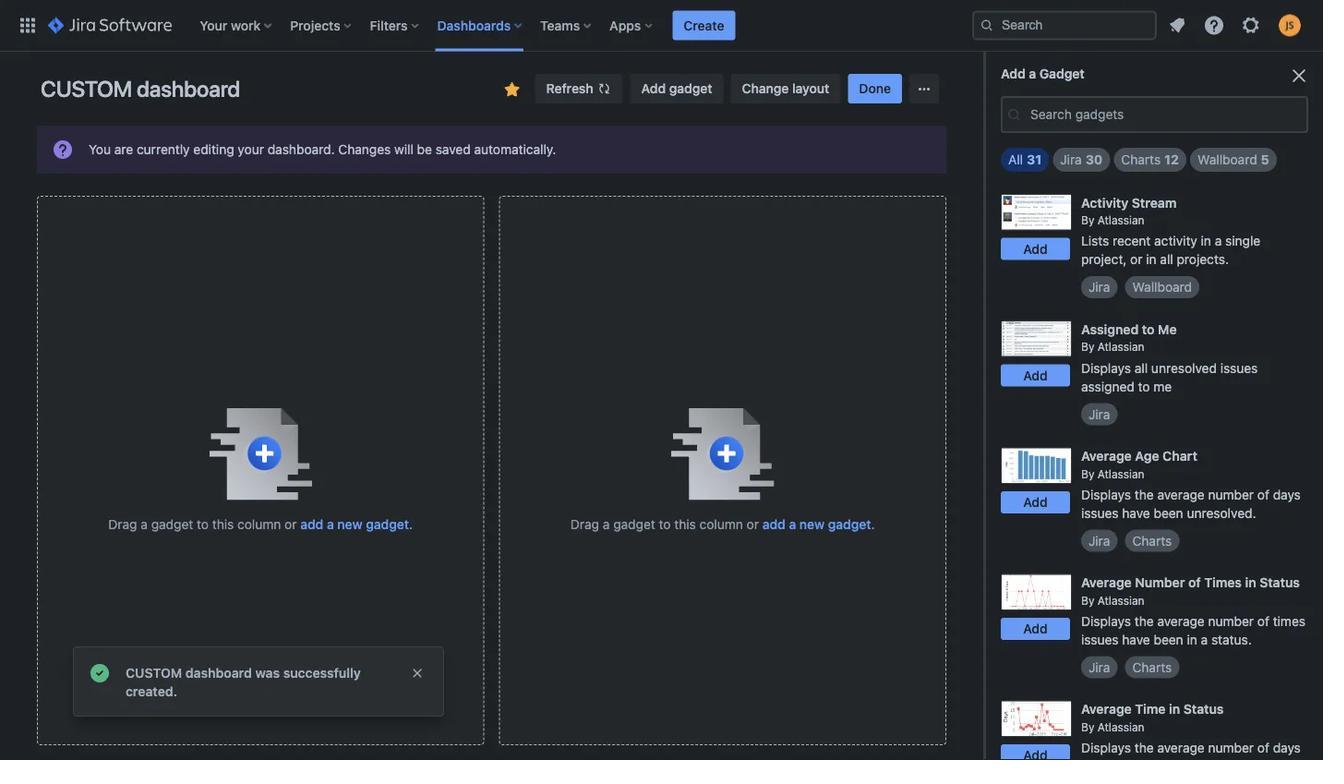 Task type: vqa. For each thing, say whether or not it's contained in the screenshot.
Open pluggable items dropdown image
no



Task type: describe. For each thing, give the bounding box(es) containing it.
activity stream by atlassian lists recent activity in a single project, or in all projects.
[[1082, 195, 1261, 267]]

be
[[417, 142, 432, 157]]

issues inside 'average time in status by atlassian displays the average number of days resolved issues have spent in status.'
[[1136, 758, 1173, 760]]

gadget inside button
[[669, 81, 713, 96]]

issues inside "average number of times in status by atlassian displays the average number of times issues have been in a status."
[[1082, 632, 1119, 647]]

all inside assigned to me by atlassian displays all unresolved issues assigned to me
[[1135, 360, 1148, 375]]

30
[[1086, 152, 1103, 167]]

1 add a new gadget button from the left
[[300, 515, 409, 533]]

me
[[1158, 322, 1177, 337]]

average inside average age chart by atlassian displays the average number of days issues have been unresolved.
[[1158, 487, 1205, 502]]

add button for displays all unresolved issues assigned to me
[[1001, 364, 1070, 387]]

12
[[1165, 152, 1179, 167]]

. for 1st add a new gadget button from the right
[[871, 516, 875, 532]]

a inside "average number of times in status by atlassian displays the average number of times issues have been in a status."
[[1201, 632, 1208, 647]]

by inside "average number of times in status by atlassian displays the average number of times issues have been in a status."
[[1082, 594, 1095, 607]]

this for 2nd add a new gadget button from right
[[212, 516, 234, 532]]

status. inside "average number of times in status by atlassian displays the average number of times issues have been in a status."
[[1212, 632, 1252, 647]]

single
[[1226, 233, 1261, 249]]

settings image
[[1240, 14, 1263, 36]]

add gadget button
[[631, 74, 724, 103]]

atlassian inside average age chart by atlassian displays the average number of days issues have been unresolved.
[[1098, 467, 1145, 480]]

by inside average age chart by atlassian displays the average number of days issues have been unresolved.
[[1082, 467, 1095, 480]]

average inside 'average time in status by atlassian displays the average number of days resolved issues have spent in status.'
[[1158, 740, 1205, 755]]

dashboards button
[[432, 11, 529, 40]]

or inside activity stream by atlassian lists recent activity in a single project, or in all projects.
[[1131, 252, 1143, 267]]

new for add gadget img for 2nd add a new gadget button from right
[[337, 516, 363, 532]]

filters button
[[364, 11, 426, 40]]

done
[[859, 81, 891, 96]]

currently
[[137, 142, 190, 157]]

add for 1st add a new gadget button from the right
[[763, 516, 786, 532]]

layout
[[793, 81, 830, 96]]

star custom dashboard image
[[501, 79, 523, 101]]

times
[[1205, 575, 1242, 590]]

assigned
[[1082, 378, 1135, 394]]

atlassian inside 'average time in status by atlassian displays the average number of days resolved issues have spent in status.'
[[1098, 720, 1145, 733]]

add button for displays the average number of times issues have been in a status.
[[1001, 618, 1070, 640]]

create
[[684, 18, 725, 33]]

days inside 'average time in status by atlassian displays the average number of days resolved issues have spent in status.'
[[1273, 740, 1301, 755]]

change layout button
[[731, 74, 841, 103]]

all
[[1009, 152, 1023, 167]]

by inside 'average time in status by atlassian displays the average number of days resolved issues have spent in status.'
[[1082, 720, 1095, 733]]

average time in status by atlassian displays the average number of days resolved issues have spent in status.
[[1082, 702, 1301, 760]]

average for average number of times in status
[[1082, 575, 1132, 590]]

custom dashboard was successfully created.
[[126, 665, 361, 699]]

stream
[[1132, 195, 1177, 210]]

apps
[[610, 18, 641, 33]]

5
[[1261, 152, 1270, 167]]

. for 2nd add a new gadget button from right
[[409, 516, 413, 532]]

wallboard for wallboard
[[1133, 280, 1192, 295]]

a inside activity stream by atlassian lists recent activity in a single project, or in all projects.
[[1215, 233, 1222, 249]]

projects
[[290, 18, 340, 33]]

in right time
[[1169, 702, 1181, 717]]

change
[[742, 81, 789, 96]]

successfully
[[283, 665, 361, 681]]

are
[[114, 142, 133, 157]]

more dashboard actions image
[[913, 78, 936, 100]]

activity stream image
[[1001, 194, 1072, 230]]

primary element
[[11, 0, 973, 51]]

unresolved.
[[1187, 505, 1257, 520]]

average inside 'average time in status by atlassian displays the average number of days resolved issues have spent in status.'
[[1082, 702, 1132, 717]]

drag a gadget to this column or add a new gadget . for 2nd add a new gadget button from right
[[108, 516, 413, 532]]

teams
[[540, 18, 580, 33]]

your
[[200, 18, 227, 33]]

in up "projects."
[[1201, 233, 1212, 249]]

add for 2nd add a new gadget button from right
[[300, 516, 324, 532]]

projects.
[[1177, 252, 1229, 267]]

dashboard for custom dashboard was successfully created.
[[186, 665, 252, 681]]

average number of times in status by atlassian displays the average number of times issues have been in a status.
[[1082, 575, 1306, 647]]

you
[[89, 142, 111, 157]]

atlassian inside activity stream by atlassian lists recent activity in a single project, or in all projects.
[[1098, 214, 1145, 227]]

displays inside 'average time in status by atlassian displays the average number of days resolved issues have spent in status.'
[[1082, 740, 1131, 755]]

atlassian inside "average number of times in status by atlassian displays the average number of times issues have been in a status."
[[1098, 594, 1145, 607]]

automatically.
[[474, 142, 556, 157]]

average number of times in status image
[[1001, 574, 1072, 610]]

refresh button
[[535, 74, 623, 103]]

filters
[[370, 18, 408, 33]]

add a gadget
[[1001, 66, 1085, 81]]

wallboard 5
[[1198, 152, 1270, 167]]

age
[[1135, 448, 1160, 463]]

have inside "average number of times in status by atlassian displays the average number of times issues have been in a status."
[[1123, 632, 1151, 647]]

changes
[[338, 142, 391, 157]]

add button for lists recent activity in a single project, or in all projects.
[[1001, 238, 1070, 260]]

days inside average age chart by atlassian displays the average number of days issues have been unresolved.
[[1273, 487, 1301, 502]]

by inside activity stream by atlassian lists recent activity in a single project, or in all projects.
[[1082, 214, 1095, 227]]

jira 30
[[1061, 152, 1103, 167]]

teams button
[[535, 11, 599, 40]]

unresolved
[[1152, 360, 1217, 375]]

dismiss image
[[410, 666, 425, 681]]

have inside 'average time in status by atlassian displays the average number of days resolved issues have spent in status.'
[[1177, 758, 1205, 760]]

2 column from the left
[[700, 516, 743, 532]]

assigned
[[1082, 322, 1139, 337]]

drag for 2nd add a new gadget button from right
[[108, 516, 137, 532]]

me
[[1154, 378, 1172, 394]]

editing
[[193, 142, 234, 157]]



Task type: locate. For each thing, give the bounding box(es) containing it.
issues inside assigned to me by atlassian displays all unresolved issues assigned to me
[[1221, 360, 1258, 375]]

displays inside average age chart by atlassian displays the average number of days issues have been unresolved.
[[1082, 487, 1131, 502]]

done link
[[848, 74, 902, 103]]

the down time
[[1135, 740, 1154, 755]]

1 drag from the left
[[108, 516, 137, 532]]

1 new from the left
[[337, 516, 363, 532]]

atlassian down time
[[1098, 720, 1145, 733]]

the inside "average number of times in status by atlassian displays the average number of times issues have been in a status."
[[1135, 613, 1154, 629]]

3 add button from the top
[[1001, 491, 1070, 513]]

0 horizontal spatial status.
[[1212, 632, 1252, 647]]

0 horizontal spatial wallboard
[[1133, 280, 1192, 295]]

your profile and settings image
[[1279, 14, 1301, 36]]

custom inside custom dashboard was successfully created.
[[126, 665, 182, 681]]

1 vertical spatial average
[[1082, 575, 1132, 590]]

drag
[[108, 516, 137, 532], [571, 516, 599, 532]]

atlassian down number
[[1098, 594, 1145, 607]]

custom for custom dashboard
[[41, 76, 132, 102]]

2 displays from the top
[[1082, 487, 1131, 502]]

add for assigned to me
[[1024, 368, 1048, 383]]

this for 1st add a new gadget button from the right
[[675, 516, 696, 532]]

2 by from the top
[[1082, 340, 1095, 353]]

1 vertical spatial been
[[1154, 632, 1184, 647]]

add for average age chart
[[1024, 494, 1048, 510]]

dashboards
[[437, 18, 511, 33]]

status inside 'average time in status by atlassian displays the average number of days resolved issues have spent in status.'
[[1184, 702, 1224, 717]]

2 vertical spatial number
[[1209, 740, 1254, 755]]

0 horizontal spatial drag
[[108, 516, 137, 532]]

5 by from the top
[[1082, 720, 1095, 733]]

number up unresolved.
[[1209, 487, 1254, 502]]

been down number
[[1154, 632, 1184, 647]]

status.
[[1212, 632, 1252, 647], [1259, 758, 1300, 760]]

your work
[[200, 18, 261, 33]]

2 been from the top
[[1154, 632, 1184, 647]]

0 horizontal spatial add a new gadget button
[[300, 515, 409, 533]]

1 horizontal spatial drag
[[571, 516, 599, 532]]

2 vertical spatial the
[[1135, 740, 1154, 755]]

2 add gadget img image from the left
[[671, 408, 775, 500]]

custom up "created."
[[126, 665, 182, 681]]

change layout
[[742, 81, 830, 96]]

number inside "average number of times in status by atlassian displays the average number of times issues have been in a status."
[[1209, 613, 1254, 629]]

0 vertical spatial average
[[1158, 487, 1205, 502]]

atlassian inside assigned to me by atlassian displays all unresolved issues assigned to me
[[1098, 340, 1145, 353]]

average left time
[[1082, 702, 1132, 717]]

1 horizontal spatial wallboard
[[1198, 152, 1258, 167]]

1 vertical spatial custom
[[126, 665, 182, 681]]

resolved
[[1082, 758, 1132, 760]]

0 vertical spatial the
[[1135, 487, 1154, 502]]

notifications image
[[1167, 14, 1189, 36]]

.
[[409, 516, 413, 532], [871, 516, 875, 532]]

charts up number
[[1133, 533, 1172, 548]]

number up spent at the bottom of page
[[1209, 740, 1254, 755]]

add right "refresh" "image" in the top of the page
[[642, 81, 666, 96]]

add gadget
[[642, 81, 713, 96]]

add button down assigned to me image
[[1001, 364, 1070, 387]]

2 average from the top
[[1082, 575, 1132, 590]]

average down chart
[[1158, 487, 1205, 502]]

wallboard left 5
[[1198, 152, 1258, 167]]

this
[[212, 516, 234, 532], [675, 516, 696, 532]]

all 31
[[1009, 152, 1042, 167]]

dashboard inside custom dashboard was successfully created.
[[186, 665, 252, 681]]

0 vertical spatial all
[[1160, 252, 1174, 267]]

add button down average age chart image
[[1001, 491, 1070, 513]]

2 . from the left
[[871, 516, 875, 532]]

add button for displays the average number of days issues have been unresolved.
[[1001, 491, 1070, 513]]

dashboard for custom dashboard
[[137, 76, 240, 102]]

have down number
[[1123, 632, 1151, 647]]

2 average from the top
[[1158, 613, 1205, 629]]

all inside activity stream by atlassian lists recent activity in a single project, or in all projects.
[[1160, 252, 1174, 267]]

1 vertical spatial status.
[[1259, 758, 1300, 760]]

saved
[[436, 142, 471, 157]]

status right time
[[1184, 702, 1224, 717]]

1 by from the top
[[1082, 214, 1095, 227]]

have inside average age chart by atlassian displays the average number of days issues have been unresolved.
[[1123, 505, 1151, 520]]

average down time
[[1158, 740, 1205, 755]]

0 horizontal spatial status
[[1184, 702, 1224, 717]]

the inside 'average time in status by atlassian displays the average number of days resolved issues have spent in status.'
[[1135, 740, 1154, 755]]

custom dashboard
[[41, 76, 240, 102]]

2 the from the top
[[1135, 613, 1154, 629]]

issues
[[1221, 360, 1258, 375], [1082, 505, 1119, 520], [1082, 632, 1119, 647], [1136, 758, 1173, 760]]

status. down times
[[1212, 632, 1252, 647]]

average inside "average number of times in status by atlassian displays the average number of times issues have been in a status."
[[1082, 575, 1132, 590]]

4 add button from the top
[[1001, 618, 1070, 640]]

drag for 1st add a new gadget button from the right
[[571, 516, 599, 532]]

of inside average age chart by atlassian displays the average number of days issues have been unresolved.
[[1258, 487, 1270, 502]]

chart
[[1163, 448, 1198, 463]]

2 vertical spatial average
[[1082, 702, 1132, 717]]

in right spent at the bottom of page
[[1245, 758, 1256, 760]]

apps button
[[604, 11, 660, 40]]

column
[[237, 516, 281, 532], [700, 516, 743, 532]]

the
[[1135, 487, 1154, 502], [1135, 613, 1154, 629], [1135, 740, 1154, 755]]

average age chart by atlassian displays the average number of days issues have been unresolved.
[[1082, 448, 1301, 520]]

3 atlassian from the top
[[1098, 467, 1145, 480]]

1 vertical spatial number
[[1209, 613, 1254, 629]]

jira for average number of times in status
[[1089, 659, 1111, 675]]

time
[[1135, 702, 1166, 717]]

drag a gadget to this column or add a new gadget . for 1st add a new gadget button from the right
[[571, 516, 875, 532]]

displays
[[1082, 360, 1131, 375], [1082, 487, 1131, 502], [1082, 613, 1131, 629], [1082, 740, 1131, 755]]

average inside average age chart by atlassian displays the average number of days issues have been unresolved.
[[1082, 448, 1132, 463]]

3 number from the top
[[1209, 740, 1254, 755]]

1 average from the top
[[1082, 448, 1132, 463]]

by right average age chart image
[[1082, 467, 1095, 480]]

displays inside assigned to me by atlassian displays all unresolved issues assigned to me
[[1082, 360, 1131, 375]]

the down number
[[1135, 613, 1154, 629]]

add button
[[1001, 238, 1070, 260], [1001, 364, 1070, 387], [1001, 491, 1070, 513], [1001, 618, 1070, 640]]

custom dashboard was successfully created. alert
[[74, 647, 443, 716]]

all up assigned
[[1135, 360, 1148, 375]]

been left unresolved.
[[1154, 505, 1184, 520]]

0 vertical spatial wallboard
[[1198, 152, 1258, 167]]

been
[[1154, 505, 1184, 520], [1154, 632, 1184, 647]]

1 column from the left
[[237, 516, 281, 532]]

to
[[1142, 322, 1155, 337], [1138, 378, 1150, 394], [197, 516, 209, 532], [659, 516, 671, 532]]

0 horizontal spatial add gadget img image
[[209, 408, 312, 500]]

0 horizontal spatial new
[[337, 516, 363, 532]]

0 vertical spatial dashboard
[[137, 76, 240, 102]]

refresh image
[[597, 81, 612, 96]]

3 displays from the top
[[1082, 613, 1131, 629]]

4 displays from the top
[[1082, 740, 1131, 755]]

dashboard
[[137, 76, 240, 102], [186, 665, 252, 681]]

2 vertical spatial have
[[1177, 758, 1205, 760]]

2 vertical spatial average
[[1158, 740, 1205, 755]]

2 new from the left
[[800, 516, 825, 532]]

2 atlassian from the top
[[1098, 340, 1145, 353]]

new for add gadget img associated with 1st add a new gadget button from the right
[[800, 516, 825, 532]]

1 vertical spatial charts
[[1133, 533, 1172, 548]]

0 vertical spatial number
[[1209, 487, 1254, 502]]

drag a gadget to this column or add a new gadget .
[[108, 516, 413, 532], [571, 516, 875, 532]]

work
[[231, 18, 261, 33]]

was
[[255, 665, 280, 681]]

banner
[[0, 0, 1324, 52]]

or for 2nd add a new gadget button from right
[[285, 516, 297, 532]]

0 horizontal spatial drag a gadget to this column or add a new gadget .
[[108, 516, 413, 532]]

wallboard
[[1198, 152, 1258, 167], [1133, 280, 1192, 295]]

3 the from the top
[[1135, 740, 1154, 755]]

average
[[1158, 487, 1205, 502], [1158, 613, 1205, 629], [1158, 740, 1205, 755]]

1 add button from the top
[[1001, 238, 1070, 260]]

dashboard.
[[268, 142, 335, 157]]

0 horizontal spatial column
[[237, 516, 281, 532]]

close icon image
[[1288, 65, 1311, 87]]

1 horizontal spatial .
[[871, 516, 875, 532]]

add
[[300, 516, 324, 532], [763, 516, 786, 532]]

average down number
[[1158, 613, 1205, 629]]

atlassian down the age at the bottom of the page
[[1098, 467, 1145, 480]]

1 horizontal spatial this
[[675, 516, 696, 532]]

add
[[1001, 66, 1026, 81], [642, 81, 666, 96], [1024, 241, 1048, 256], [1024, 368, 1048, 383], [1024, 494, 1048, 510], [1024, 621, 1048, 636]]

the inside average age chart by atlassian displays the average number of days issues have been unresolved.
[[1135, 487, 1154, 502]]

Search gadgets field
[[1025, 98, 1307, 131]]

1 horizontal spatial add gadget img image
[[671, 408, 775, 500]]

number inside 'average time in status by atlassian displays the average number of days resolved issues have spent in status.'
[[1209, 740, 1254, 755]]

average left the age at the bottom of the page
[[1082, 448, 1132, 463]]

issues inside average age chart by atlassian displays the average number of days issues have been unresolved.
[[1082, 505, 1119, 520]]

charts left 12
[[1122, 152, 1161, 167]]

1 the from the top
[[1135, 487, 1154, 502]]

have down the age at the bottom of the page
[[1123, 505, 1151, 520]]

1 average from the top
[[1158, 487, 1205, 502]]

2 drag from the left
[[571, 516, 599, 532]]

add gadget img image
[[209, 408, 312, 500], [671, 408, 775, 500]]

by right average number of times in status "image"
[[1082, 594, 1095, 607]]

0 horizontal spatial all
[[1135, 360, 1148, 375]]

1 add from the left
[[300, 516, 324, 532]]

1 vertical spatial all
[[1135, 360, 1148, 375]]

add button down activity stream image
[[1001, 238, 1070, 260]]

or for 1st add a new gadget button from the right
[[747, 516, 759, 532]]

gadget
[[1040, 66, 1085, 81]]

a
[[1029, 66, 1037, 81], [1215, 233, 1222, 249], [141, 516, 148, 532], [327, 516, 334, 532], [603, 516, 610, 532], [789, 516, 796, 532], [1201, 632, 1208, 647]]

jira
[[1061, 152, 1082, 167], [1089, 280, 1111, 295], [1089, 406, 1111, 421], [1089, 533, 1111, 548], [1089, 659, 1111, 675]]

your
[[238, 142, 264, 157]]

0 horizontal spatial add
[[300, 516, 324, 532]]

by down assigned
[[1082, 340, 1095, 353]]

0 vertical spatial average
[[1082, 448, 1132, 463]]

create button
[[673, 11, 736, 40]]

custom
[[41, 76, 132, 102], [126, 665, 182, 681]]

0 vertical spatial days
[[1273, 487, 1301, 502]]

number
[[1135, 575, 1185, 590]]

activity
[[1155, 233, 1198, 249]]

1 vertical spatial status
[[1184, 702, 1224, 717]]

1 horizontal spatial add a new gadget button
[[763, 515, 871, 533]]

in right times
[[1246, 575, 1257, 590]]

success image
[[89, 662, 111, 684]]

0 vertical spatial charts
[[1122, 152, 1161, 167]]

1 drag a gadget to this column or add a new gadget . from the left
[[108, 516, 413, 532]]

times
[[1273, 613, 1306, 629]]

0 horizontal spatial this
[[212, 516, 234, 532]]

gadget
[[669, 81, 713, 96], [151, 516, 193, 532], [366, 516, 409, 532], [613, 516, 656, 532], [828, 516, 871, 532]]

all down activity
[[1160, 252, 1174, 267]]

add down activity stream image
[[1024, 241, 1048, 256]]

2 drag a gadget to this column or add a new gadget . from the left
[[571, 516, 875, 532]]

2 this from the left
[[675, 516, 696, 532]]

have left spent at the bottom of page
[[1177, 758, 1205, 760]]

4 atlassian from the top
[[1098, 594, 1145, 607]]

by up resolved
[[1082, 720, 1095, 733]]

displays inside "average number of times in status by atlassian displays the average number of times issues have been in a status."
[[1082, 613, 1131, 629]]

charts up time
[[1133, 659, 1172, 675]]

1 vertical spatial wallboard
[[1133, 280, 1192, 295]]

1 horizontal spatial add
[[763, 516, 786, 532]]

add down average number of times in status "image"
[[1024, 621, 1048, 636]]

projects button
[[285, 11, 359, 40]]

5 atlassian from the top
[[1098, 720, 1145, 733]]

will
[[394, 142, 414, 157]]

4 by from the top
[[1082, 594, 1095, 607]]

recent
[[1113, 233, 1151, 249]]

1 horizontal spatial or
[[747, 516, 759, 532]]

1 vertical spatial dashboard
[[186, 665, 252, 681]]

number down times
[[1209, 613, 1254, 629]]

assigned to me by atlassian displays all unresolved issues assigned to me
[[1082, 322, 1258, 394]]

1 atlassian from the top
[[1098, 214, 1145, 227]]

charts for age
[[1133, 533, 1172, 548]]

jira for activity stream
[[1089, 280, 1111, 295]]

charts 12
[[1122, 152, 1179, 167]]

31
[[1027, 152, 1042, 167]]

0 vertical spatial have
[[1123, 505, 1151, 520]]

of inside 'average time in status by atlassian displays the average number of days resolved issues have spent in status.'
[[1258, 740, 1270, 755]]

1 vertical spatial the
[[1135, 613, 1154, 629]]

your work button
[[194, 11, 279, 40]]

jira for assigned to me
[[1089, 406, 1111, 421]]

in up 'average time in status by atlassian displays the average number of days resolved issues have spent in status.'
[[1187, 632, 1198, 647]]

activity
[[1082, 195, 1129, 210]]

status. right spent at the bottom of page
[[1259, 758, 1300, 760]]

appswitcher icon image
[[17, 14, 39, 36]]

add down average age chart image
[[1024, 494, 1048, 510]]

new
[[337, 516, 363, 532], [800, 516, 825, 532]]

1 number from the top
[[1209, 487, 1254, 502]]

1 add gadget img image from the left
[[209, 408, 312, 500]]

1 horizontal spatial all
[[1160, 252, 1174, 267]]

2 vertical spatial charts
[[1133, 659, 1172, 675]]

been inside average age chart by atlassian displays the average number of days issues have been unresolved.
[[1154, 505, 1184, 520]]

average for average age chart
[[1082, 448, 1132, 463]]

the down the age at the bottom of the page
[[1135, 487, 1154, 502]]

of
[[1258, 487, 1270, 502], [1189, 575, 1201, 590], [1258, 613, 1270, 629], [1258, 740, 1270, 755]]

1 been from the top
[[1154, 505, 1184, 520]]

2 add from the left
[[763, 516, 786, 532]]

search image
[[980, 18, 995, 33]]

add down assigned to me image
[[1024, 368, 1048, 383]]

0 vertical spatial been
[[1154, 505, 1184, 520]]

project,
[[1082, 252, 1127, 267]]

0 horizontal spatial or
[[285, 516, 297, 532]]

1 horizontal spatial drag a gadget to this column or add a new gadget .
[[571, 516, 875, 532]]

atlassian down assigned
[[1098, 340, 1145, 353]]

1 vertical spatial days
[[1273, 740, 1301, 755]]

add for activity stream
[[1024, 241, 1048, 256]]

add button down average number of times in status "image"
[[1001, 618, 1070, 640]]

banner containing your work
[[0, 0, 1324, 52]]

dashboard up the currently
[[137, 76, 240, 102]]

status inside "average number of times in status by atlassian displays the average number of times issues have been in a status."
[[1260, 575, 1300, 590]]

jira software image
[[48, 14, 172, 36], [48, 14, 172, 36]]

Search field
[[973, 11, 1157, 40]]

average time in status image
[[1001, 701, 1072, 737]]

add inside button
[[642, 81, 666, 96]]

number
[[1209, 487, 1254, 502], [1209, 613, 1254, 629], [1209, 740, 1254, 755]]

3 average from the top
[[1158, 740, 1205, 755]]

in down recent
[[1146, 252, 1157, 267]]

wallboard up me
[[1133, 280, 1192, 295]]

status. inside 'average time in status by atlassian displays the average number of days resolved issues have spent in status.'
[[1259, 758, 1300, 760]]

jira for average age chart
[[1089, 533, 1111, 548]]

1 horizontal spatial status.
[[1259, 758, 1300, 760]]

spent
[[1208, 758, 1242, 760]]

status
[[1260, 575, 1300, 590], [1184, 702, 1224, 717]]

you are currently editing your dashboard. changes will be saved automatically.
[[89, 142, 556, 157]]

2 horizontal spatial or
[[1131, 252, 1143, 267]]

2 number from the top
[[1209, 613, 1254, 629]]

1 . from the left
[[409, 516, 413, 532]]

0 vertical spatial custom
[[41, 76, 132, 102]]

0 vertical spatial status.
[[1212, 632, 1252, 647]]

1 horizontal spatial status
[[1260, 575, 1300, 590]]

dashboard left was
[[186, 665, 252, 681]]

help image
[[1203, 14, 1226, 36]]

add gadget img image for 2nd add a new gadget button from right
[[209, 408, 312, 500]]

custom for custom dashboard was successfully created.
[[126, 665, 182, 681]]

average inside "average number of times in status by atlassian displays the average number of times issues have been in a status."
[[1158, 613, 1205, 629]]

charts
[[1122, 152, 1161, 167], [1133, 533, 1172, 548], [1133, 659, 1172, 675]]

have
[[1123, 505, 1151, 520], [1123, 632, 1151, 647], [1177, 758, 1205, 760]]

2 add button from the top
[[1001, 364, 1070, 387]]

assigned to me image
[[1001, 321, 1072, 357]]

add left gadget
[[1001, 66, 1026, 81]]

created.
[[126, 684, 177, 699]]

number inside average age chart by atlassian displays the average number of days issues have been unresolved.
[[1209, 487, 1254, 502]]

0 horizontal spatial .
[[409, 516, 413, 532]]

by inside assigned to me by atlassian displays all unresolved issues assigned to me
[[1082, 340, 1095, 353]]

1 horizontal spatial column
[[700, 516, 743, 532]]

1 vertical spatial average
[[1158, 613, 1205, 629]]

atlassian up recent
[[1098, 214, 1145, 227]]

1 days from the top
[[1273, 487, 1301, 502]]

or
[[1131, 252, 1143, 267], [285, 516, 297, 532], [747, 516, 759, 532]]

lists
[[1082, 233, 1109, 249]]

2 add a new gadget button from the left
[[763, 515, 871, 533]]

been inside "average number of times in status by atlassian displays the average number of times issues have been in a status."
[[1154, 632, 1184, 647]]

3 by from the top
[[1082, 467, 1095, 480]]

by up lists at the top of page
[[1082, 214, 1095, 227]]

1 displays from the top
[[1082, 360, 1131, 375]]

0 vertical spatial status
[[1260, 575, 1300, 590]]

atlassian
[[1098, 214, 1145, 227], [1098, 340, 1145, 353], [1098, 467, 1145, 480], [1098, 594, 1145, 607], [1098, 720, 1145, 733]]

refresh
[[546, 81, 594, 96]]

add for average number of times in status
[[1024, 621, 1048, 636]]

3 average from the top
[[1082, 702, 1132, 717]]

average left number
[[1082, 575, 1132, 590]]

2 days from the top
[[1273, 740, 1301, 755]]

add gadget img image for 1st add a new gadget button from the right
[[671, 408, 775, 500]]

custom up "you"
[[41, 76, 132, 102]]

1 horizontal spatial new
[[800, 516, 825, 532]]

1 this from the left
[[212, 516, 234, 532]]

charts for number
[[1133, 659, 1172, 675]]

average age chart image
[[1001, 447, 1072, 484]]

status up times
[[1260, 575, 1300, 590]]

wallboard for wallboard 5
[[1198, 152, 1258, 167]]

1 vertical spatial have
[[1123, 632, 1151, 647]]



